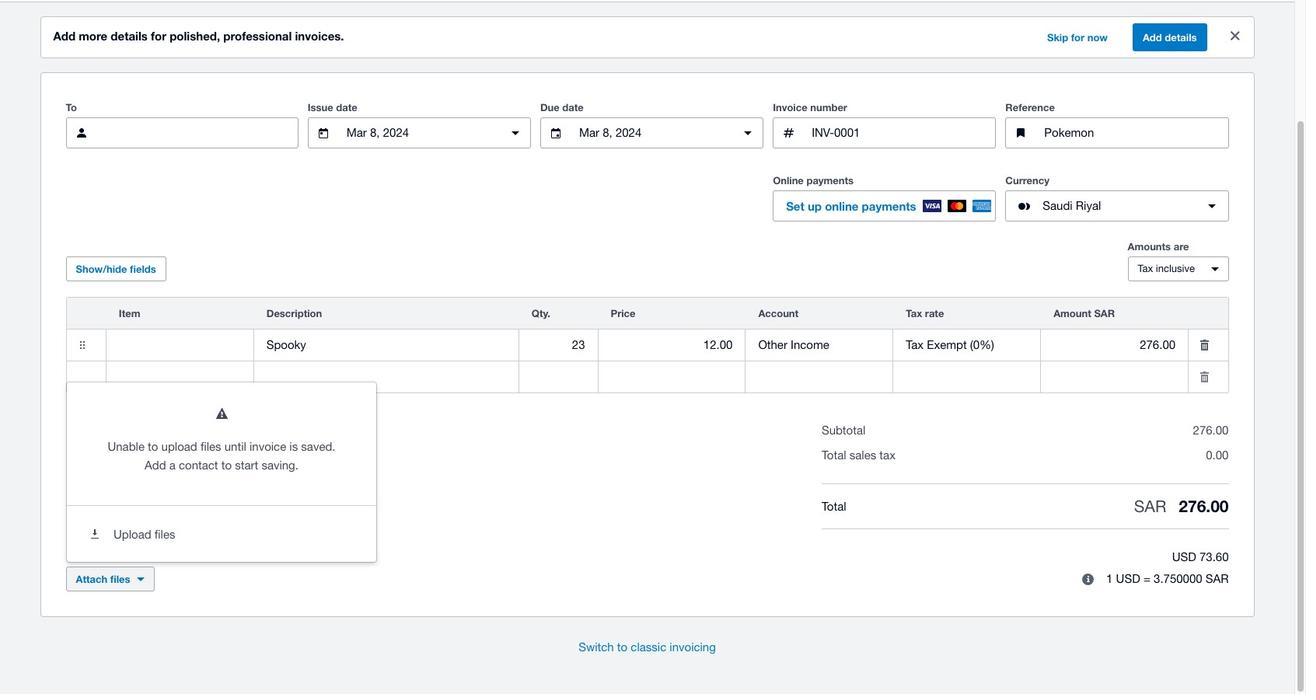 Task type: vqa. For each thing, say whether or not it's contained in the screenshot.
in
no



Task type: describe. For each thing, give the bounding box(es) containing it.
0 horizontal spatial payments
[[807, 174, 854, 187]]

files for attach files
[[110, 573, 130, 586]]

1 vertical spatial sar
[[1134, 497, 1167, 516]]

0 horizontal spatial details
[[111, 29, 148, 43]]

contact element
[[66, 118, 298, 149]]

a
[[169, 459, 176, 472]]

amount
[[1054, 307, 1092, 320]]

account
[[759, 307, 799, 320]]

for inside button
[[1071, 31, 1085, 44]]

add details
[[1143, 31, 1197, 44]]

invoices.
[[295, 29, 344, 43]]

qty.
[[532, 307, 551, 320]]

0.00
[[1206, 449, 1229, 462]]

switch to classic invoicing button
[[566, 632, 729, 663]]

due date
[[540, 101, 584, 114]]

total sales tax
[[822, 449, 896, 462]]

until
[[225, 440, 246, 454]]

is
[[290, 440, 298, 454]]

unable to upload files until invoice is saved. add a contact to start saving.
[[108, 440, 336, 472]]

sar inside the invoice line item list element
[[1095, 307, 1115, 320]]

1 horizontal spatial to
[[221, 459, 232, 472]]

add for add more details for polished, professional invoices.
[[53, 29, 76, 43]]

set up online payments
[[786, 199, 917, 213]]

unable
[[108, 440, 145, 454]]

saving.
[[262, 459, 299, 472]]

remove image
[[1189, 330, 1220, 361]]

tax for tax inclusive
[[1138, 263, 1154, 275]]

=
[[1144, 572, 1151, 586]]

invoicing
[[670, 641, 716, 654]]

inclusive
[[1156, 263, 1195, 275]]

invoice
[[250, 440, 286, 454]]

remove image
[[1189, 362, 1220, 393]]

276.00 for sar
[[1179, 497, 1229, 517]]

online payments
[[773, 174, 854, 187]]

To text field
[[103, 118, 298, 148]]

add details button
[[1133, 23, 1207, 51]]

drag and drop line image
[[66, 330, 98, 361]]

276.00 for subtotal
[[1193, 424, 1229, 437]]

switch
[[579, 641, 614, 654]]

more date options image
[[500, 118, 531, 149]]

attach files button
[[66, 567, 154, 592]]

professional
[[223, 29, 292, 43]]

tax inclusive
[[1138, 263, 1195, 275]]

Invoice number text field
[[810, 118, 996, 148]]

amounts are
[[1128, 240, 1189, 253]]

invoice number
[[773, 101, 848, 114]]

Reference text field
[[1043, 118, 1228, 148]]

polished,
[[170, 29, 220, 43]]

to for unable
[[148, 440, 158, 454]]

tax for tax rate
[[906, 307, 923, 320]]

attach files
[[76, 573, 130, 586]]

tax inclusive button
[[1128, 257, 1229, 282]]

invoice
[[773, 101, 808, 114]]

switch to classic invoicing
[[579, 641, 716, 654]]

are
[[1174, 240, 1189, 253]]



Task type: locate. For each thing, give the bounding box(es) containing it.
add left a
[[145, 459, 166, 472]]

sar down 73.60
[[1206, 572, 1229, 586]]

attach
[[76, 573, 107, 586]]

1 horizontal spatial tax
[[1138, 263, 1154, 275]]

1 horizontal spatial sar
[[1134, 497, 1167, 516]]

1 horizontal spatial payments
[[862, 199, 917, 213]]

skip
[[1048, 31, 1069, 44]]

price
[[611, 307, 636, 320]]

none text field inside the invoice line item list element
[[254, 363, 519, 392]]

2 horizontal spatial sar
[[1206, 572, 1229, 586]]

for left polished,
[[151, 29, 166, 43]]

1 vertical spatial tax
[[906, 307, 923, 320]]

riyal
[[1076, 199, 1101, 212]]

total for total
[[822, 500, 847, 513]]

1 vertical spatial to
[[221, 459, 232, 472]]

to left start
[[221, 459, 232, 472]]

total down 'subtotal'
[[822, 449, 847, 462]]

1 horizontal spatial files
[[155, 528, 175, 541]]

date
[[336, 101, 358, 114], [563, 101, 584, 114]]

sar up =
[[1134, 497, 1167, 516]]

set
[[786, 199, 805, 213]]

tax left rate on the right
[[906, 307, 923, 320]]

total down the total sales tax at right
[[822, 500, 847, 513]]

up
[[808, 199, 822, 213]]

details right more
[[111, 29, 148, 43]]

to right switch
[[617, 641, 628, 654]]

tax
[[880, 449, 896, 462]]

more line item options element
[[1189, 298, 1228, 329]]

0 vertical spatial payments
[[807, 174, 854, 187]]

reference
[[1006, 101, 1055, 114]]

add inside unable to upload files until invoice is saved. add a contact to start saving.
[[145, 459, 166, 472]]

Spooky text field
[[254, 331, 519, 360]]

payments right online
[[862, 199, 917, 213]]

sales
[[850, 449, 877, 462]]

1 vertical spatial total
[[822, 500, 847, 513]]

0 vertical spatial usd
[[1173, 551, 1197, 564]]

classic
[[631, 641, 667, 654]]

currency
[[1006, 174, 1050, 187]]

0 vertical spatial to
[[148, 440, 158, 454]]

online
[[825, 199, 859, 213]]

0 vertical spatial total
[[822, 449, 847, 462]]

payments inside popup button
[[862, 199, 917, 213]]

Issue date text field
[[345, 118, 494, 148]]

0 horizontal spatial usd
[[1116, 572, 1141, 586]]

tax inside popup button
[[1138, 263, 1154, 275]]

1 date from the left
[[336, 101, 358, 114]]

usd
[[1173, 551, 1197, 564], [1116, 572, 1141, 586]]

more
[[79, 29, 107, 43]]

online
[[773, 174, 804, 187]]

0 horizontal spatial add
[[53, 29, 76, 43]]

add more details for polished, professional invoices.
[[53, 29, 344, 43]]

files inside unable to upload files until invoice is saved. add a contact to start saving.
[[201, 440, 221, 454]]

for left now at the top of page
[[1071, 31, 1085, 44]]

None text field
[[254, 363, 519, 392]]

files up contact
[[201, 440, 221, 454]]

usd up 3.750000
[[1173, 551, 1197, 564]]

1 vertical spatial 276.00
[[1179, 497, 1229, 517]]

number
[[811, 101, 848, 114]]

skip for now button
[[1038, 25, 1118, 50]]

3.750000
[[1154, 572, 1203, 586]]

1
[[1107, 572, 1113, 586]]

tax down amounts
[[1138, 263, 1154, 275]]

upload files
[[114, 528, 175, 541]]

now
[[1088, 31, 1108, 44]]

73.60
[[1200, 551, 1229, 564]]

0 vertical spatial files
[[201, 440, 221, 454]]

276.00
[[1193, 424, 1229, 437], [1179, 497, 1229, 517]]

start
[[235, 459, 258, 472]]

files for upload files
[[155, 528, 175, 541]]

upload files button
[[67, 516, 376, 553]]

total for total sales tax
[[822, 449, 847, 462]]

details
[[111, 29, 148, 43], [1165, 31, 1197, 44]]

total
[[822, 449, 847, 462], [822, 500, 847, 513]]

issue
[[308, 101, 333, 114]]

set up online payments button
[[773, 191, 996, 222]]

add left more
[[53, 29, 76, 43]]

group containing unable to upload files until invoice is saved. add a contact to start saving.
[[67, 383, 376, 562]]

show/hide fields
[[76, 263, 156, 275]]

add for add details
[[1143, 31, 1162, 44]]

to for switch
[[617, 641, 628, 654]]

skip for now
[[1048, 31, 1108, 44]]

details inside 'button'
[[1165, 31, 1197, 44]]

date for due date
[[563, 101, 584, 114]]

add inside 'button'
[[1143, 31, 1162, 44]]

0 horizontal spatial files
[[110, 573, 130, 586]]

upload
[[161, 440, 197, 454]]

issue date
[[308, 101, 358, 114]]

files right upload
[[155, 528, 175, 541]]

saudi riyal button
[[1006, 191, 1229, 222]]

0 horizontal spatial sar
[[1095, 307, 1115, 320]]

0 horizontal spatial to
[[148, 440, 158, 454]]

date for issue date
[[336, 101, 358, 114]]

amounts
[[1128, 240, 1171, 253]]

1 horizontal spatial for
[[1071, 31, 1085, 44]]

add right now at the top of page
[[1143, 31, 1162, 44]]

1 horizontal spatial date
[[563, 101, 584, 114]]

fields
[[130, 263, 156, 275]]

date right due
[[563, 101, 584, 114]]

2 horizontal spatial add
[[1143, 31, 1162, 44]]

contact
[[179, 459, 218, 472]]

Due date text field
[[578, 118, 726, 148]]

rate
[[925, 307, 944, 320]]

more date options image
[[733, 118, 764, 149]]

due
[[540, 101, 560, 114]]

for
[[151, 29, 166, 43], [1071, 31, 1085, 44]]

tax rate
[[906, 307, 944, 320]]

0 horizontal spatial for
[[151, 29, 166, 43]]

files
[[201, 440, 221, 454], [155, 528, 175, 541], [110, 573, 130, 586]]

usd 73.60
[[1173, 551, 1229, 564]]

1 vertical spatial usd
[[1116, 572, 1141, 586]]

0 vertical spatial 276.00
[[1193, 424, 1229, 437]]

payments up online
[[807, 174, 854, 187]]

0 vertical spatial tax
[[1138, 263, 1154, 275]]

saved.
[[301, 440, 336, 454]]

1 horizontal spatial details
[[1165, 31, 1197, 44]]

invoice line item list element
[[66, 297, 1229, 394]]

1 vertical spatial files
[[155, 528, 175, 541]]

2 total from the top
[[822, 500, 847, 513]]

usd right 1
[[1116, 572, 1141, 586]]

amount sar
[[1054, 307, 1115, 320]]

description
[[267, 307, 322, 320]]

1 total from the top
[[822, 449, 847, 462]]

to
[[148, 440, 158, 454], [221, 459, 232, 472], [617, 641, 628, 654]]

tax inside the invoice line item list element
[[906, 307, 923, 320]]

item
[[119, 307, 140, 320]]

2 date from the left
[[563, 101, 584, 114]]

0 horizontal spatial tax
[[906, 307, 923, 320]]

saudi
[[1043, 199, 1073, 212]]

1 horizontal spatial usd
[[1173, 551, 1197, 564]]

sar
[[1095, 307, 1115, 320], [1134, 497, 1167, 516], [1206, 572, 1229, 586]]

currency info image
[[1073, 564, 1104, 595]]

1 horizontal spatial add
[[145, 459, 166, 472]]

276.00 up "usd 73.60"
[[1179, 497, 1229, 517]]

payments
[[807, 174, 854, 187], [862, 199, 917, 213]]

2 horizontal spatial to
[[617, 641, 628, 654]]

show/hide fields button
[[66, 257, 166, 282]]

date right issue
[[336, 101, 358, 114]]

files inside popup button
[[110, 573, 130, 586]]

add
[[53, 29, 76, 43], [1143, 31, 1162, 44], [145, 459, 166, 472]]

sar right amount
[[1095, 307, 1115, 320]]

to left upload
[[148, 440, 158, 454]]

2 vertical spatial sar
[[1206, 572, 1229, 586]]

0 horizontal spatial date
[[336, 101, 358, 114]]

276.00 up '0.00'
[[1193, 424, 1229, 437]]

close image
[[1231, 31, 1240, 41]]

None field
[[106, 331, 253, 360], [519, 331, 598, 360], [598, 331, 745, 360], [746, 331, 893, 360], [894, 331, 1041, 360], [1041, 331, 1188, 360], [106, 363, 253, 392], [519, 363, 598, 392], [598, 363, 745, 392], [1041, 363, 1188, 392], [106, 331, 253, 360], [519, 331, 598, 360], [598, 331, 745, 360], [746, 331, 893, 360], [894, 331, 1041, 360], [1041, 331, 1188, 360], [106, 363, 253, 392], [519, 363, 598, 392], [598, 363, 745, 392], [1041, 363, 1188, 392]]

saudi riyal
[[1043, 199, 1101, 212]]

invoice number element
[[773, 118, 996, 149]]

close button
[[1220, 20, 1251, 51]]

1 usd = 3.750000 sar
[[1107, 572, 1229, 586]]

files inside button
[[155, 528, 175, 541]]

details left close 'button'
[[1165, 31, 1197, 44]]

to inside button
[[617, 641, 628, 654]]

subtotal
[[822, 424, 866, 437]]

to
[[66, 101, 77, 114]]

group
[[67, 383, 376, 562]]

tax
[[1138, 263, 1154, 275], [906, 307, 923, 320]]

upload
[[114, 528, 151, 541]]

show/hide
[[76, 263, 127, 275]]

1 vertical spatial payments
[[862, 199, 917, 213]]

2 horizontal spatial files
[[201, 440, 221, 454]]

0 vertical spatial sar
[[1095, 307, 1115, 320]]

2 vertical spatial to
[[617, 641, 628, 654]]

2 vertical spatial files
[[110, 573, 130, 586]]

files right attach
[[110, 573, 130, 586]]



